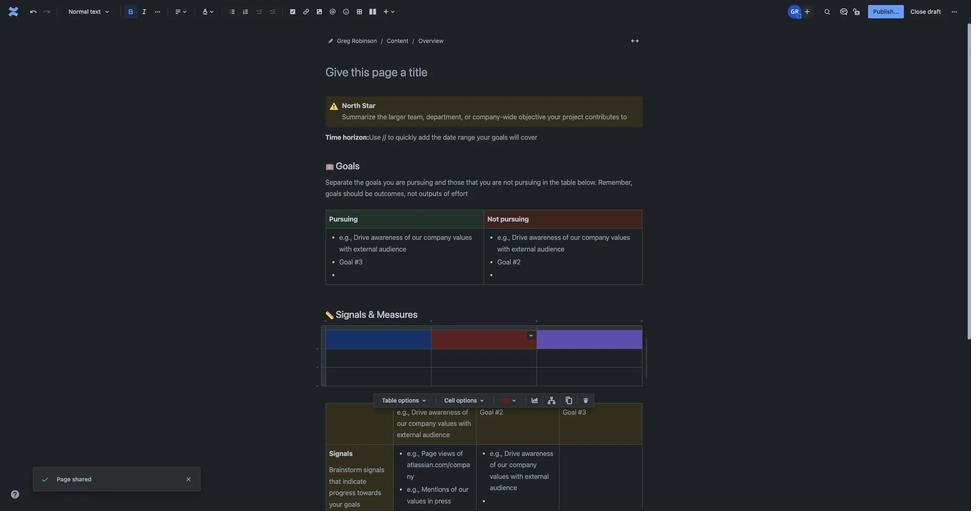 Task type: describe. For each thing, give the bounding box(es) containing it.
overview link
[[419, 36, 444, 46]]

robinson
[[352, 37, 377, 44]]

layouts image
[[368, 7, 378, 17]]

publish...
[[874, 8, 899, 15]]

content
[[387, 37, 409, 44]]

editor toolbar toolbar
[[374, 394, 595, 416]]

pursuing
[[501, 215, 529, 223]]

pursuing
[[329, 215, 358, 223]]

table
[[382, 397, 397, 404]]

outdent ⇧tab image
[[254, 7, 264, 17]]

draft
[[928, 8, 942, 15]]

cell
[[445, 397, 455, 404]]

remove image
[[581, 396, 591, 406]]

normal text
[[69, 8, 101, 15]]

table image
[[355, 7, 365, 17]]

more image
[[950, 7, 960, 17]]

options for cell options
[[457, 397, 477, 404]]

link image
[[301, 7, 311, 17]]

no restrictions image
[[853, 7, 863, 17]]

table options button
[[377, 396, 433, 406]]

Main content area, start typing to enter text. text field
[[321, 96, 649, 511]]

dismiss image
[[185, 476, 192, 483]]

more formatting image
[[153, 7, 163, 17]]

options for table options
[[399, 397, 419, 404]]

content link
[[387, 36, 409, 46]]

overview
[[419, 37, 444, 44]]

redo ⌘⇧z image
[[42, 7, 52, 17]]

make page full-width image
[[630, 36, 640, 46]]

horizon:
[[343, 133, 369, 141]]

comment icon image
[[840, 7, 850, 17]]

north
[[342, 102, 361, 109]]

publish... button
[[869, 5, 905, 18]]

time
[[326, 133, 341, 141]]

page shared alert
[[33, 468, 200, 491]]



Task type: vqa. For each thing, say whether or not it's contained in the screenshot.
Signals related to Signals & Measures
yes



Task type: locate. For each thing, give the bounding box(es) containing it.
invite to edit image
[[803, 6, 813, 16]]

greg robinson
[[337, 37, 377, 44]]

indent tab image
[[267, 7, 277, 17]]

panel warning image
[[329, 101, 339, 111]]

options
[[399, 397, 419, 404], [457, 397, 477, 404]]

expand dropdown menu image for cell options
[[477, 396, 487, 406]]

bold ⌘b image
[[126, 7, 136, 17]]

expand dropdown menu image
[[419, 396, 429, 406], [477, 396, 487, 406]]

help image
[[10, 489, 20, 499]]

1 options from the left
[[399, 397, 419, 404]]

chart image
[[530, 396, 540, 406]]

normal
[[69, 8, 89, 15]]

find and replace image
[[823, 7, 833, 17]]

:straight_ruler: image
[[326, 311, 334, 320], [326, 311, 334, 320]]

options right cell
[[457, 397, 477, 404]]

copy image
[[564, 396, 574, 406]]

1 horizontal spatial options
[[457, 397, 477, 404]]

action item image
[[288, 7, 298, 17]]

cell options
[[445, 397, 477, 404]]

&
[[368, 309, 375, 320]]

expand dropdown menu image for table options
[[419, 396, 429, 406]]

0 horizontal spatial expand dropdown menu image
[[419, 396, 429, 406]]

manage connected data image
[[547, 396, 557, 406]]

1 expand dropdown menu image from the left
[[419, 396, 429, 406]]

cell background image
[[509, 396, 519, 406]]

shared
[[72, 476, 92, 483]]

undo ⌘z image
[[28, 7, 38, 17]]

normal text button
[[60, 3, 117, 21]]

1 horizontal spatial expand dropdown menu image
[[477, 396, 487, 406]]

greg
[[337, 37, 350, 44]]

options inside popup button
[[399, 397, 419, 404]]

align left image
[[173, 7, 183, 17]]

0 horizontal spatial options
[[399, 397, 419, 404]]

north star
[[342, 102, 376, 109]]

signals for signals & measures
[[336, 309, 366, 320]]

2 options from the left
[[457, 397, 477, 404]]

2 expand dropdown menu image from the left
[[477, 396, 487, 406]]

page
[[57, 476, 71, 483]]

:goal: image
[[326, 163, 334, 171], [326, 163, 334, 171]]

close draft
[[911, 8, 942, 15]]

0 vertical spatial signals
[[336, 309, 366, 320]]

text
[[90, 8, 101, 15]]

measures
[[377, 309, 418, 320]]

add image, video, or file image
[[315, 7, 325, 17]]

goals
[[334, 160, 360, 172]]

cell options button
[[440, 396, 491, 406]]

mention image
[[328, 7, 338, 17]]

expand dropdown menu image left cell
[[419, 396, 429, 406]]

Give this page a title text field
[[326, 65, 643, 79]]

signals & measures
[[334, 309, 418, 320]]

bullet list ⌘⇧8 image
[[227, 7, 237, 17]]

expand dropdown menu image left cell background icon
[[477, 396, 487, 406]]

italic ⌘i image
[[139, 7, 149, 17]]

close
[[911, 8, 927, 15]]

time horizon:
[[326, 133, 369, 141]]

signals for signals
[[329, 450, 353, 457]]

signals
[[336, 309, 366, 320], [329, 450, 353, 457]]

options inside "dropdown button"
[[457, 397, 477, 404]]

numbered list ⌘⇧7 image
[[241, 7, 251, 17]]

star
[[362, 102, 376, 109]]

options right table
[[399, 397, 419, 404]]

1 vertical spatial signals
[[329, 450, 353, 457]]

emoji image
[[341, 7, 351, 17]]

close draft button
[[906, 5, 947, 18]]

table options
[[382, 397, 419, 404]]

greg robinson link
[[337, 36, 377, 46]]

not pursuing
[[488, 215, 529, 223]]

success image
[[40, 474, 50, 484]]

greg robinson image
[[789, 5, 802, 18]]

confluence image
[[7, 5, 20, 18], [7, 5, 20, 18]]

not
[[488, 215, 499, 223]]

page shared
[[57, 476, 92, 483]]

move this page image
[[327, 38, 334, 44]]



